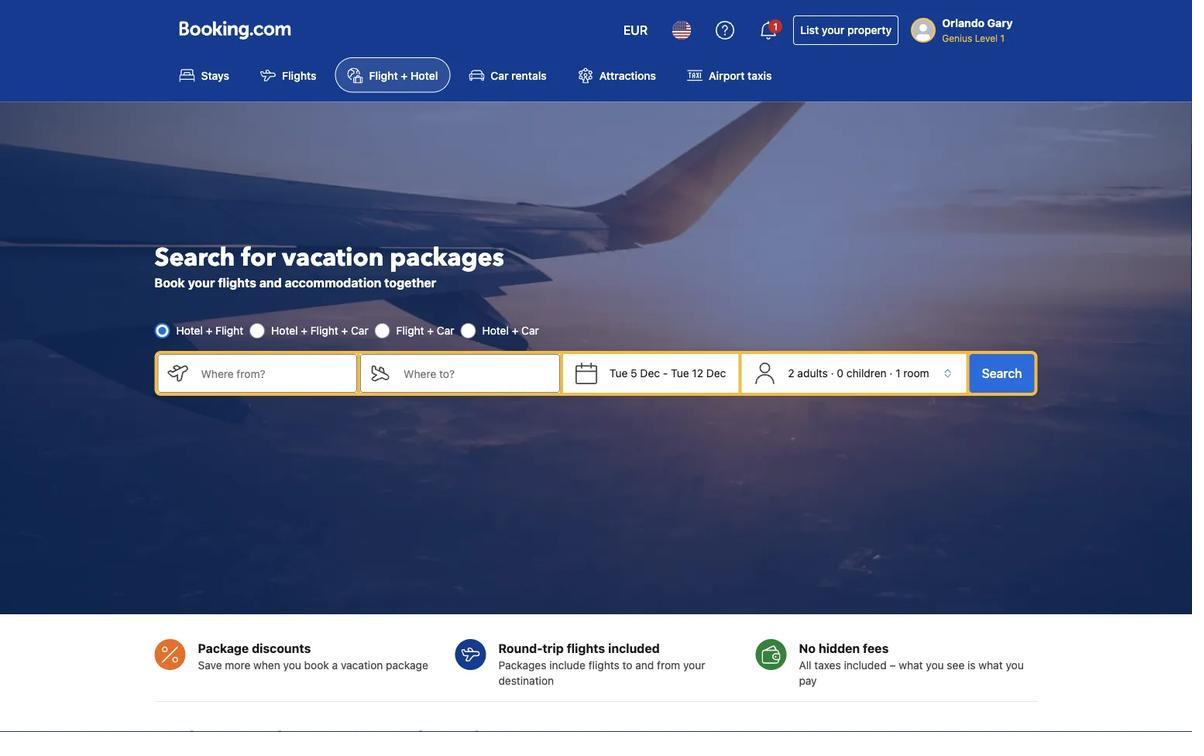 Task type: vqa. For each thing, say whether or not it's contained in the screenshot.
use within please let apartamentos parot quality know your expected arrival time in advance in order to arrange key collection. you can use the special requests box when booking or contact the property.
no



Task type: locate. For each thing, give the bounding box(es) containing it.
vacation up the accommodation
[[282, 241, 384, 275]]

1 tue from the left
[[609, 367, 628, 380]]

hotel
[[411, 69, 438, 82], [176, 324, 203, 337], [271, 324, 298, 337], [482, 324, 509, 337]]

0 horizontal spatial search
[[155, 241, 235, 275]]

1 horizontal spatial dec
[[706, 367, 726, 380]]

1 left room
[[896, 367, 901, 380]]

packages
[[390, 241, 504, 275]]

flights up include
[[567, 641, 605, 656]]

dec
[[640, 367, 660, 380], [706, 367, 726, 380]]

your inside the round-trip flights included packages include flights to and from your destination
[[683, 659, 705, 671]]

2 you from the left
[[926, 659, 944, 671]]

0
[[837, 367, 844, 380]]

flight + car
[[396, 324, 454, 337]]

1 horizontal spatial your
[[683, 659, 705, 671]]

1 vertical spatial 1
[[1000, 33, 1005, 43]]

0 horizontal spatial ·
[[831, 367, 834, 380]]

dec right 12
[[706, 367, 726, 380]]

0 vertical spatial flights
[[218, 275, 256, 290]]

flight inside flight + hotel link
[[369, 69, 398, 82]]

· right children
[[890, 367, 893, 380]]

and down for
[[259, 275, 282, 290]]

flight
[[369, 69, 398, 82], [215, 324, 243, 337], [310, 324, 338, 337], [396, 324, 424, 337]]

0 vertical spatial vacation
[[282, 241, 384, 275]]

see
[[947, 659, 965, 671]]

1 dec from the left
[[640, 367, 660, 380]]

vacation inside package discounts save more when you book a vacation package
[[341, 659, 383, 671]]

tue
[[609, 367, 628, 380], [671, 367, 689, 380]]

booking.com online hotel reservations image
[[179, 21, 291, 40]]

1 · from the left
[[831, 367, 834, 380]]

round-
[[498, 641, 543, 656]]

1 horizontal spatial ·
[[890, 367, 893, 380]]

2 dec from the left
[[706, 367, 726, 380]]

included
[[608, 641, 660, 656], [844, 659, 887, 671]]

5
[[631, 367, 637, 380]]

package
[[198, 641, 249, 656]]

together
[[384, 275, 436, 290]]

and right to
[[635, 659, 654, 671]]

flights inside search for vacation packages book your flights and accommodation together
[[218, 275, 256, 290]]

include
[[549, 659, 586, 671]]

2 tue from the left
[[671, 367, 689, 380]]

and inside the round-trip flights included packages include flights to and from your destination
[[635, 659, 654, 671]]

1 horizontal spatial what
[[979, 659, 1003, 671]]

0 horizontal spatial what
[[899, 659, 923, 671]]

0 horizontal spatial 1
[[773, 21, 778, 32]]

round-trip flights included packages include flights to and from your destination
[[498, 641, 705, 687]]

0 vertical spatial included
[[608, 641, 660, 656]]

flights for trip
[[588, 659, 620, 671]]

1 vertical spatial search
[[982, 366, 1022, 381]]

2 vertical spatial flights
[[588, 659, 620, 671]]

what right is
[[979, 659, 1003, 671]]

0 vertical spatial search
[[155, 241, 235, 275]]

· left 0
[[831, 367, 834, 380]]

eur button
[[614, 12, 657, 49]]

hotel for hotel + car
[[482, 324, 509, 337]]

Where to? field
[[391, 354, 560, 393]]

dec left -
[[640, 367, 660, 380]]

1 horizontal spatial and
[[635, 659, 654, 671]]

0 vertical spatial your
[[822, 24, 845, 36]]

what
[[899, 659, 923, 671], [979, 659, 1003, 671]]

0 vertical spatial 1
[[773, 21, 778, 32]]

discounts
[[252, 641, 311, 656]]

save
[[198, 659, 222, 671]]

1 vertical spatial flights
[[567, 641, 605, 656]]

car
[[491, 69, 509, 82], [351, 324, 368, 337], [437, 324, 454, 337], [521, 324, 539, 337]]

children
[[847, 367, 887, 380]]

1 inside orlando gary genius level 1
[[1000, 33, 1005, 43]]

hotel + flight
[[176, 324, 243, 337]]

1 horizontal spatial search
[[982, 366, 1022, 381]]

·
[[831, 367, 834, 380], [890, 367, 893, 380]]

attractions
[[599, 69, 656, 82]]

you down the discounts
[[283, 659, 301, 671]]

you
[[283, 659, 301, 671], [926, 659, 944, 671], [1006, 659, 1024, 671]]

1 horizontal spatial you
[[926, 659, 944, 671]]

0 horizontal spatial dec
[[640, 367, 660, 380]]

vacation
[[282, 241, 384, 275], [341, 659, 383, 671]]

2 horizontal spatial you
[[1006, 659, 1024, 671]]

1 you from the left
[[283, 659, 301, 671]]

2 horizontal spatial 1
[[1000, 33, 1005, 43]]

0 vertical spatial and
[[259, 275, 282, 290]]

level
[[975, 33, 998, 43]]

search inside button
[[982, 366, 1022, 381]]

you right is
[[1006, 659, 1024, 671]]

search for vacation packages book your flights and accommodation together
[[155, 241, 504, 290]]

0 horizontal spatial and
[[259, 275, 282, 290]]

1 vertical spatial your
[[188, 275, 215, 290]]

orlando
[[942, 17, 985, 29]]

included up to
[[608, 641, 660, 656]]

flights left to
[[588, 659, 620, 671]]

hidden
[[819, 641, 860, 656]]

0 horizontal spatial tue
[[609, 367, 628, 380]]

your right from
[[683, 659, 705, 671]]

Where from? field
[[189, 354, 357, 393]]

your right book
[[188, 275, 215, 290]]

when
[[253, 659, 280, 671]]

what right the –
[[899, 659, 923, 671]]

your inside search for vacation packages book your flights and accommodation together
[[188, 275, 215, 290]]

+
[[401, 69, 408, 82], [206, 324, 213, 337], [301, 324, 308, 337], [341, 324, 348, 337], [427, 324, 434, 337], [512, 324, 519, 337]]

2 horizontal spatial your
[[822, 24, 845, 36]]

and
[[259, 275, 282, 290], [635, 659, 654, 671]]

1 horizontal spatial included
[[844, 659, 887, 671]]

hotel + flight + car
[[271, 324, 368, 337]]

1 horizontal spatial 1
[[896, 367, 901, 380]]

included down fees
[[844, 659, 887, 671]]

list your property link
[[793, 15, 899, 45]]

0 horizontal spatial you
[[283, 659, 301, 671]]

+ for hotel + flight + car
[[301, 324, 308, 337]]

is
[[968, 659, 976, 671]]

0 horizontal spatial your
[[188, 275, 215, 290]]

1 vertical spatial and
[[635, 659, 654, 671]]

search inside search for vacation packages book your flights and accommodation together
[[155, 241, 235, 275]]

you left see
[[926, 659, 944, 671]]

your inside list your property link
[[822, 24, 845, 36]]

1 vertical spatial included
[[844, 659, 887, 671]]

tue left 5
[[609, 367, 628, 380]]

vacation right a
[[341, 659, 383, 671]]

airport taxis
[[709, 69, 772, 82]]

vacation inside search for vacation packages book your flights and accommodation together
[[282, 241, 384, 275]]

tue 5 dec - tue 12 dec
[[609, 367, 726, 380]]

your
[[822, 24, 845, 36], [188, 275, 215, 290], [683, 659, 705, 671]]

airport
[[709, 69, 745, 82]]

flights down for
[[218, 275, 256, 290]]

1 down "gary"
[[1000, 33, 1005, 43]]

2 adults · 0 children · 1 room
[[788, 367, 929, 380]]

1 left list
[[773, 21, 778, 32]]

your right list
[[822, 24, 845, 36]]

flights
[[282, 69, 316, 82]]

0 horizontal spatial included
[[608, 641, 660, 656]]

1
[[773, 21, 778, 32], [1000, 33, 1005, 43], [896, 367, 901, 380]]

destination
[[498, 674, 554, 687]]

taxes
[[814, 659, 841, 671]]

package discounts save more when you book a vacation package
[[198, 641, 428, 671]]

search
[[155, 241, 235, 275], [982, 366, 1022, 381]]

stays link
[[167, 57, 242, 92]]

list your property
[[800, 24, 892, 36]]

1 horizontal spatial tue
[[671, 367, 689, 380]]

car rentals link
[[457, 57, 559, 92]]

2 vertical spatial your
[[683, 659, 705, 671]]

flights
[[218, 275, 256, 290], [567, 641, 605, 656], [588, 659, 620, 671]]

+ for hotel + flight
[[206, 324, 213, 337]]

fees
[[863, 641, 889, 656]]

hotel inside flight + hotel link
[[411, 69, 438, 82]]

tue right -
[[671, 367, 689, 380]]

1 vertical spatial vacation
[[341, 659, 383, 671]]



Task type: describe. For each thing, give the bounding box(es) containing it.
more
[[225, 659, 250, 671]]

from
[[657, 659, 680, 671]]

stays
[[201, 69, 229, 82]]

room
[[903, 367, 929, 380]]

list
[[800, 24, 819, 36]]

package
[[386, 659, 428, 671]]

2 vertical spatial 1
[[896, 367, 901, 380]]

2
[[788, 367, 794, 380]]

3 you from the left
[[1006, 659, 1024, 671]]

book
[[304, 659, 329, 671]]

eur
[[623, 23, 648, 38]]

search for search
[[982, 366, 1022, 381]]

no
[[799, 641, 816, 656]]

included inside the round-trip flights included packages include flights to and from your destination
[[608, 641, 660, 656]]

flights for for
[[218, 275, 256, 290]]

all
[[799, 659, 811, 671]]

gary
[[987, 17, 1013, 29]]

+ for flight + hotel
[[401, 69, 408, 82]]

accommodation
[[285, 275, 381, 290]]

hotel + car
[[482, 324, 539, 337]]

1 what from the left
[[899, 659, 923, 671]]

flight + hotel
[[369, 69, 438, 82]]

taxis
[[748, 69, 772, 82]]

airport taxis link
[[675, 57, 784, 92]]

rentals
[[511, 69, 547, 82]]

1 button
[[750, 12, 787, 49]]

flight + hotel link
[[335, 57, 450, 92]]

to
[[622, 659, 632, 671]]

for
[[241, 241, 276, 275]]

search button
[[970, 354, 1034, 393]]

orlando gary genius level 1
[[942, 17, 1013, 43]]

a
[[332, 659, 338, 671]]

search for search for vacation packages book your flights and accommodation together
[[155, 241, 235, 275]]

no hidden fees all taxes included – what you see is what you pay
[[799, 641, 1024, 687]]

hotel for hotel + flight
[[176, 324, 203, 337]]

flights link
[[248, 57, 329, 92]]

book
[[155, 275, 185, 290]]

you inside package discounts save more when you book a vacation package
[[283, 659, 301, 671]]

included inside no hidden fees all taxes included – what you see is what you pay
[[844, 659, 887, 671]]

genius
[[942, 33, 972, 43]]

2 what from the left
[[979, 659, 1003, 671]]

packages
[[498, 659, 546, 671]]

+ for flight + car
[[427, 324, 434, 337]]

and inside search for vacation packages book your flights and accommodation together
[[259, 275, 282, 290]]

–
[[890, 659, 896, 671]]

+ for hotel + car
[[512, 324, 519, 337]]

attractions link
[[565, 57, 669, 92]]

-
[[663, 367, 668, 380]]

2 · from the left
[[890, 367, 893, 380]]

1 inside button
[[773, 21, 778, 32]]

hotel for hotel + flight + car
[[271, 324, 298, 337]]

pay
[[799, 674, 817, 687]]

car rentals
[[491, 69, 547, 82]]

12
[[692, 367, 703, 380]]

car inside "link"
[[491, 69, 509, 82]]

trip
[[543, 641, 564, 656]]

adults
[[797, 367, 828, 380]]

property
[[847, 24, 892, 36]]



